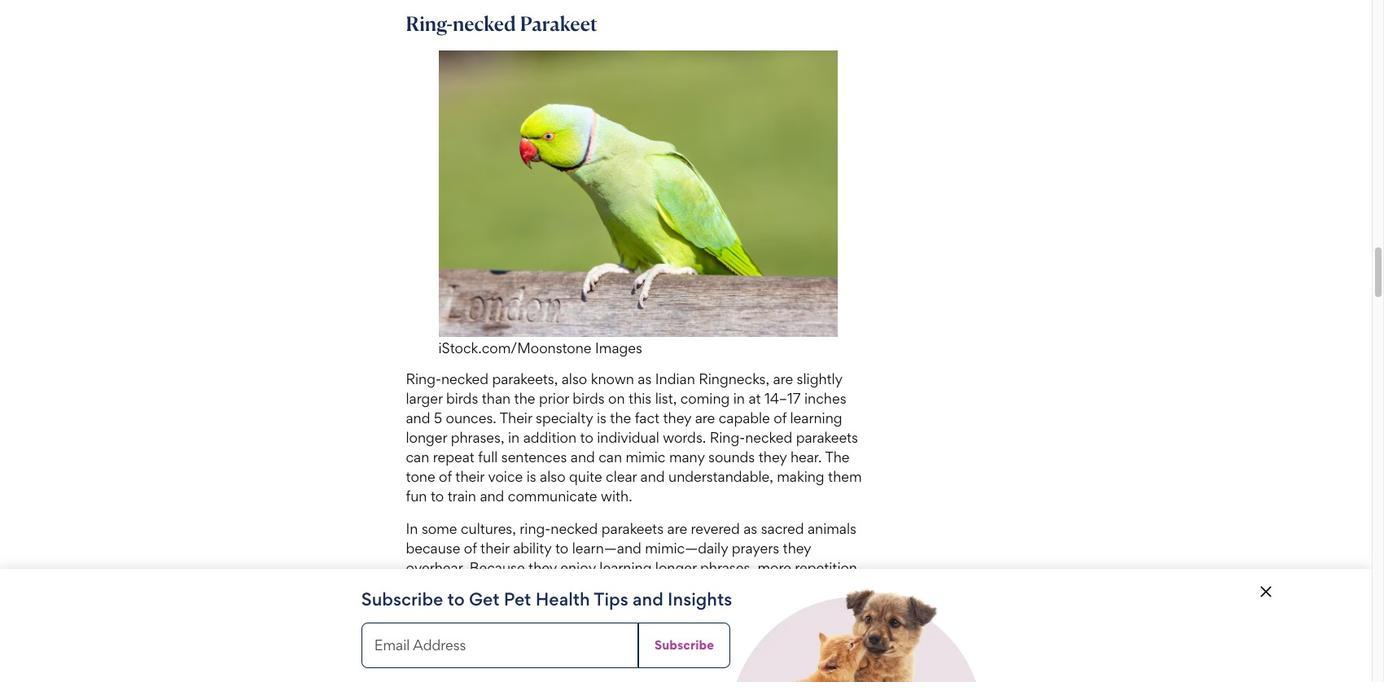 Task type: vqa. For each thing, say whether or not it's contained in the screenshot.
top "learning"
yes



Task type: describe. For each thing, give the bounding box(es) containing it.
a
[[472, 618, 479, 636]]

are inside the in some cultures, ring-necked parakeets are revered as sacred animals because of their ability to learn—and mimic—daily prayers they overhear. because they enjoy learning longer phrases, more repetition is needed. after all, they do need to make sure everything is said clearly and in the correct order! this characteristic does make ring-necked parakeets a little more difficult to train.
[[668, 521, 688, 538]]

none email field inside newsletter subscription element
[[362, 623, 639, 669]]

2 horizontal spatial can
[[599, 449, 622, 466]]

with.
[[601, 488, 633, 505]]

slightly
[[797, 371, 843, 388]]

pet
[[504, 589, 532, 610]]

0 horizontal spatial parakeets
[[406, 618, 468, 636]]

stubborn,
[[589, 651, 651, 668]]

prayers
[[732, 540, 780, 557]]

learn—and
[[572, 540, 642, 557]]

addition
[[524, 429, 577, 447]]

their
[[500, 410, 532, 427]]

quite
[[569, 469, 603, 486]]

difficult
[[552, 618, 600, 636]]

they up order!
[[533, 579, 561, 596]]

because
[[406, 540, 461, 557]]

be
[[498, 651, 515, 668]]

close image
[[1257, 582, 1276, 602]]

do
[[565, 579, 582, 596]]

some
[[422, 521, 457, 538]]

ring-necked parakeet
[[406, 12, 598, 36]]

enjoy
[[561, 560, 596, 577]]

tips
[[594, 589, 629, 610]]

to right fun
[[431, 488, 444, 505]]

are inside they can also be somewhat stubborn, making them an "advanced" beginner bird, and probably not the ideal first bird. they are also nois
[[770, 671, 790, 683]]

to up enjoy
[[556, 540, 569, 557]]

is up individual
[[597, 410, 607, 427]]

necked up the than
[[442, 371, 489, 388]]

images
[[596, 340, 643, 357]]

0 horizontal spatial can
[[406, 449, 430, 466]]

prior
[[539, 390, 569, 407]]

subscribe to get pet health tips and insights
[[362, 589, 733, 610]]

many
[[670, 449, 705, 466]]

overhear.
[[406, 560, 466, 577]]

specialty
[[536, 410, 593, 427]]

mimic—daily
[[645, 540, 729, 557]]

list,
[[656, 390, 677, 407]]

all,
[[512, 579, 529, 596]]

sure
[[677, 579, 705, 596]]

also up communicate
[[540, 469, 566, 486]]

not
[[590, 671, 611, 683]]

order!
[[524, 599, 563, 616]]

characteristic
[[596, 599, 683, 616]]

ideal
[[640, 671, 671, 683]]

revered
[[691, 521, 740, 538]]

to left train.
[[604, 618, 617, 636]]

sentences
[[502, 449, 567, 466]]

and inside the in some cultures, ring-necked parakeets are revered as sacred animals because of their ability to learn—and mimic—daily prayers they overhear. because they enjoy learning longer phrases, more repetition is needed. after all, they do need to make sure everything is said clearly and in the correct order! this characteristic does make ring-necked parakeets a little more difficult to train.
[[406, 599, 431, 616]]

are up 14–17
[[774, 371, 794, 388]]

understandable,
[[669, 469, 774, 486]]

insights
[[668, 589, 733, 610]]

necked up learn—and
[[551, 521, 598, 538]]

they down sacred
[[783, 540, 812, 557]]

ring- for ring-necked parakeet
[[406, 12, 453, 36]]

ounces.
[[446, 410, 497, 427]]

get
[[469, 589, 500, 610]]

1 birds from the left
[[446, 390, 478, 407]]

1 vertical spatial parakeets
[[602, 521, 664, 538]]

after
[[476, 579, 508, 596]]

phrases, inside the in some cultures, ring-necked parakeets are revered as sacred animals because of their ability to learn—and mimic—daily prayers they overhear. because they enjoy learning longer phrases, more repetition is needed. after all, they do need to make sure everything is said clearly and in the correct order! this characteristic does make ring-necked parakeets a little more difficult to train.
[[701, 560, 754, 577]]

on
[[609, 390, 625, 407]]

1 vertical spatial make
[[722, 599, 756, 616]]

larger
[[406, 390, 443, 407]]

need
[[586, 579, 619, 596]]

in inside the in some cultures, ring-necked parakeets are revered as sacred animals because of their ability to learn—and mimic—daily prayers they overhear. because they enjoy learning longer phrases, more repetition is needed. after all, they do need to make sure everything is said clearly and in the correct order! this characteristic does make ring-necked parakeets a little more difficult to train.
[[434, 599, 446, 616]]

they left hear.
[[759, 449, 787, 466]]

at
[[749, 390, 761, 407]]

1 vertical spatial ring-
[[760, 599, 791, 616]]

sacred
[[761, 521, 804, 538]]

2 vertical spatial ring-
[[710, 429, 746, 447]]

known
[[591, 371, 635, 388]]

health
[[536, 589, 590, 610]]

because
[[470, 560, 525, 577]]

repetition
[[795, 560, 858, 577]]

parakeets inside ring-necked parakeets, also known as indian ringnecks, are slightly larger birds than the prior birds on this list, coming in at 14–17 inches and 5 ounces. their specialty is the fact they are capable of learning longer phrases, in addition to individual words. ring-necked parakeets can repeat full sentences and can mimic many sounds they hear. the tone of their voice is also quite clear and understandable, making them fun to train and communicate with.
[[796, 429, 859, 447]]

"advanced"
[[763, 651, 839, 668]]

0 horizontal spatial ring-
[[520, 521, 551, 538]]

an
[[744, 651, 759, 668]]

bird.
[[702, 671, 731, 683]]

said
[[795, 579, 820, 596]]

subscribe button
[[639, 623, 731, 669]]

longer inside the in some cultures, ring-necked parakeets are revered as sacred animals because of their ability to learn—and mimic—daily prayers they overhear. because they enjoy learning longer phrases, more repetition is needed. after all, they do need to make sure everything is said clearly and in the correct order! this characteristic does make ring-necked parakeets a little more difficult to train.
[[656, 560, 697, 577]]

hear.
[[791, 449, 822, 466]]

inches
[[805, 390, 847, 407]]

1 vertical spatial of
[[439, 469, 452, 486]]

mimic
[[626, 449, 666, 466]]

does
[[687, 599, 718, 616]]

and left "5"
[[406, 410, 431, 427]]

subscribe for subscribe to get pet health tips and insights
[[362, 589, 443, 610]]

full
[[478, 449, 498, 466]]

making inside they can also be somewhat stubborn, making them an "advanced" beginner bird, and probably not the ideal first bird. they are also nois
[[655, 651, 703, 668]]

making inside ring-necked parakeets, also known as indian ringnecks, are slightly larger birds than the prior birds on this list, coming in at 14–17 inches and 5 ounces. their specialty is the fact they are capable of learning longer phrases, in addition to individual words. ring-necked parakeets can repeat full sentences and can mimic many sounds they hear. the tone of their voice is also quite clear and understandable, making them fun to train and communicate with.
[[777, 469, 825, 486]]



Task type: locate. For each thing, give the bounding box(es) containing it.
as inside the in some cultures, ring-necked parakeets are revered as sacred animals because of their ability to learn—and mimic—daily prayers they overhear. because they enjoy learning longer phrases, more repetition is needed. after all, they do need to make sure everything is said clearly and in the correct order! this characteristic does make ring-necked parakeets a little more difficult to train.
[[744, 521, 758, 538]]

and down "mimic"
[[641, 469, 665, 486]]

can inside they can also be somewhat stubborn, making them an "advanced" beginner bird, and probably not the ideal first bird. they are also nois
[[442, 651, 465, 668]]

ability
[[513, 540, 552, 557]]

0 vertical spatial phrases,
[[451, 429, 505, 447]]

0 horizontal spatial more
[[514, 618, 548, 636]]

newsletter subscription element
[[0, 569, 1373, 683]]

parakeet
[[520, 12, 598, 36]]

little
[[483, 618, 511, 636]]

14–17
[[765, 390, 801, 407]]

to
[[580, 429, 594, 447], [431, 488, 444, 505], [556, 540, 569, 557], [622, 579, 636, 596], [448, 589, 465, 610], [604, 618, 617, 636]]

individual
[[597, 429, 660, 447]]

longer down mimic—daily
[[656, 560, 697, 577]]

1 vertical spatial as
[[744, 521, 758, 538]]

of down 'cultures,'
[[464, 540, 477, 557]]

1 horizontal spatial can
[[442, 651, 465, 668]]

1 horizontal spatial longer
[[656, 560, 697, 577]]

the down stubborn, at the bottom left
[[615, 671, 636, 683]]

they down an
[[734, 671, 766, 683]]

0 vertical spatial making
[[777, 469, 825, 486]]

and down voice
[[480, 488, 505, 505]]

as up this
[[638, 371, 652, 388]]

tone
[[406, 469, 436, 486]]

sounds
[[709, 449, 755, 466]]

their
[[456, 469, 485, 486], [481, 540, 510, 557]]

bird,
[[467, 671, 497, 683]]

of down repeat
[[439, 469, 452, 486]]

train
[[448, 488, 477, 505]]

2 horizontal spatial parakeets
[[796, 429, 859, 447]]

voice
[[488, 469, 523, 486]]

2 horizontal spatial in
[[734, 390, 745, 407]]

coming
[[681, 390, 730, 407]]

of inside the in some cultures, ring-necked parakeets are revered as sacred animals because of their ability to learn—and mimic—daily prayers they overhear. because they enjoy learning longer phrases, more repetition is needed. after all, they do need to make sure everything is said clearly and in the correct order! this characteristic does make ring-necked parakeets a little more difficult to train.
[[464, 540, 477, 557]]

in
[[406, 521, 418, 538]]

and inside they can also be somewhat stubborn, making them an "advanced" beginner bird, and probably not the ideal first bird. they are also nois
[[500, 671, 525, 683]]

subscribe for subscribe
[[655, 638, 715, 653]]

they
[[663, 410, 692, 427], [759, 449, 787, 466], [783, 540, 812, 557], [529, 560, 557, 577], [533, 579, 561, 596]]

1 vertical spatial more
[[514, 618, 548, 636]]

them down the in the right of the page
[[829, 469, 862, 486]]

and
[[406, 410, 431, 427], [571, 449, 595, 466], [641, 469, 665, 486], [480, 488, 505, 505], [633, 589, 664, 610], [406, 599, 431, 616], [500, 671, 525, 683]]

repeat
[[433, 449, 475, 466]]

1 horizontal spatial as
[[744, 521, 758, 538]]

their up train
[[456, 469, 485, 486]]

subscribe down overhear.
[[362, 589, 443, 610]]

0 horizontal spatial phrases,
[[451, 429, 505, 447]]

to inside newsletter subscription element
[[448, 589, 465, 610]]

2 horizontal spatial of
[[774, 410, 787, 427]]

birds
[[446, 390, 478, 407], [573, 390, 605, 407]]

1 horizontal spatial making
[[777, 469, 825, 486]]

them inside they can also be somewhat stubborn, making them an "advanced" beginner bird, and probably not the ideal first bird. they are also nois
[[706, 651, 740, 668]]

1 horizontal spatial ring-
[[760, 599, 791, 616]]

phrases, down the ounces.
[[451, 429, 505, 447]]

0 vertical spatial of
[[774, 410, 787, 427]]

making up first
[[655, 651, 703, 668]]

ring- up ability
[[520, 521, 551, 538]]

is down sentences
[[527, 469, 537, 486]]

ringnecks,
[[699, 371, 770, 388]]

parakeets
[[796, 429, 859, 447], [602, 521, 664, 538], [406, 618, 468, 636]]

1 horizontal spatial learning
[[791, 410, 843, 427]]

them up "bird."
[[706, 651, 740, 668]]

0 vertical spatial as
[[638, 371, 652, 388]]

1 vertical spatial longer
[[656, 560, 697, 577]]

parakeets,
[[492, 371, 558, 388]]

can up beginner
[[442, 651, 465, 668]]

0 vertical spatial subscribe
[[362, 589, 443, 610]]

as inside ring-necked parakeets, also known as indian ringnecks, are slightly larger birds than the prior birds on this list, coming in at 14–17 inches and 5 ounces. their specialty is the fact they are capable of learning longer phrases, in addition to individual words. ring-necked parakeets can repeat full sentences and can mimic many sounds they hear. the tone of their voice is also quite clear and understandable, making them fun to train and communicate with.
[[638, 371, 652, 388]]

are
[[774, 371, 794, 388], [695, 410, 715, 427], [668, 521, 688, 538], [770, 671, 790, 683]]

learning
[[791, 410, 843, 427], [600, 560, 652, 577]]

they up words.
[[663, 410, 692, 427]]

phrases, up everything
[[701, 560, 754, 577]]

1 horizontal spatial make
[[722, 599, 756, 616]]

ring- for ring-necked parakeets, also known as indian ringnecks, are slightly larger birds than the prior birds on this list, coming in at 14–17 inches and 5 ounces. their specialty is the fact they are capable of learning longer phrases, in addition to individual words. ring-necked parakeets can repeat full sentences and can mimic many sounds they hear. the tone of their voice is also quite clear and understandable, making them fun to train and communicate with.
[[406, 371, 442, 388]]

0 horizontal spatial making
[[655, 651, 703, 668]]

None email field
[[362, 623, 639, 669]]

learning down learn—and
[[600, 560, 652, 577]]

1 horizontal spatial they
[[734, 671, 766, 683]]

0 vertical spatial more
[[758, 560, 792, 577]]

1 vertical spatial subscribe
[[655, 638, 715, 653]]

fun
[[406, 488, 427, 505]]

train.
[[621, 618, 653, 636]]

2 vertical spatial parakeets
[[406, 618, 468, 636]]

1 vertical spatial making
[[655, 651, 703, 668]]

their inside ring-necked parakeets, also known as indian ringnecks, are slightly larger birds than the prior birds on this list, coming in at 14–17 inches and 5 ounces. their specialty is the fact they are capable of learning longer phrases, in addition to individual words. ring-necked parakeets can repeat full sentences and can mimic many sounds they hear. the tone of their voice is also quite clear and understandable, making them fun to train and communicate with.
[[456, 469, 485, 486]]

longer down "5"
[[406, 429, 447, 447]]

making down hear.
[[777, 469, 825, 486]]

is left the "said"
[[781, 579, 791, 596]]

and down be
[[500, 671, 525, 683]]

capable
[[719, 410, 770, 427]]

to down specialty
[[580, 429, 594, 447]]

to left get
[[448, 589, 465, 610]]

1 horizontal spatial more
[[758, 560, 792, 577]]

also up prior
[[562, 371, 588, 388]]

puppy and kitten hugging image
[[737, 582, 977, 683]]

and up quite in the left of the page
[[571, 449, 595, 466]]

is down overhear.
[[406, 579, 416, 596]]

0 vertical spatial ring-
[[520, 521, 551, 538]]

1 horizontal spatial phrases,
[[701, 560, 754, 577]]

necked down capable
[[746, 429, 793, 447]]

correct
[[474, 599, 521, 616]]

0 horizontal spatial make
[[639, 579, 674, 596]]

in some cultures, ring-necked parakeets are revered as sacred animals because of their ability to learn—and mimic—daily prayers they overhear. because they enjoy learning longer phrases, more repetition is needed. after all, they do need to make sure everything is said clearly and in the correct order! this characteristic does make ring-necked parakeets a little more difficult to train.
[[406, 521, 866, 636]]

beginner
[[406, 671, 464, 683]]

0 vertical spatial make
[[639, 579, 674, 596]]

1 vertical spatial learning
[[600, 560, 652, 577]]

more
[[758, 560, 792, 577], [514, 618, 548, 636]]

words.
[[663, 429, 707, 447]]

can up clear
[[599, 449, 622, 466]]

0 horizontal spatial in
[[434, 599, 446, 616]]

them
[[829, 469, 862, 486], [706, 651, 740, 668]]

than
[[482, 390, 511, 407]]

1 horizontal spatial of
[[464, 540, 477, 557]]

subscribe up first
[[655, 638, 715, 653]]

subscribe
[[362, 589, 443, 610], [655, 638, 715, 653]]

necked
[[453, 12, 516, 36], [442, 371, 489, 388], [746, 429, 793, 447], [551, 521, 598, 538], [791, 599, 838, 616]]

the
[[826, 449, 850, 466]]

0 horizontal spatial as
[[638, 371, 652, 388]]

also up bird,
[[469, 651, 494, 668]]

1 vertical spatial their
[[481, 540, 510, 557]]

everything
[[708, 579, 778, 596]]

clearly
[[824, 579, 866, 596]]

istock.com/moonstone
[[439, 340, 592, 357]]

1 horizontal spatial in
[[508, 429, 520, 447]]

make down everything
[[722, 599, 756, 616]]

cultures,
[[461, 521, 516, 538]]

parakeets up the in the right of the page
[[796, 429, 859, 447]]

1 vertical spatial them
[[706, 651, 740, 668]]

istock.com/moonstone images
[[439, 340, 643, 357]]

this
[[629, 390, 652, 407]]

are down the coming
[[695, 410, 715, 427]]

necked left parakeet at left
[[453, 12, 516, 36]]

and up train.
[[633, 589, 664, 610]]

the inside the in some cultures, ring-necked parakeets are revered as sacred animals because of their ability to learn—and mimic—daily prayers they overhear. because they enjoy learning longer phrases, more repetition is needed. after all, they do need to make sure everything is said clearly and in the correct order! this characteristic does make ring-necked parakeets a little more difficult to train.
[[449, 599, 470, 616]]

necked down the "said"
[[791, 599, 838, 616]]

to up characteristic
[[622, 579, 636, 596]]

they down ability
[[529, 560, 557, 577]]

learning inside the in some cultures, ring-necked parakeets are revered as sacred animals because of their ability to learn—and mimic—daily prayers they overhear. because they enjoy learning longer phrases, more repetition is needed. after all, they do need to make sure everything is said clearly and in the correct order! this characteristic does make ring-necked parakeets a little more difficult to train.
[[600, 560, 652, 577]]

learning down inches
[[791, 410, 843, 427]]

making
[[777, 469, 825, 486], [655, 651, 703, 668]]

learning inside ring-necked parakeets, also known as indian ringnecks, are slightly larger birds than the prior birds on this list, coming in at 14–17 inches and 5 ounces. their specialty is the fact they are capable of learning longer phrases, in addition to individual words. ring-necked parakeets can repeat full sentences and can mimic many sounds they hear. the tone of their voice is also quite clear and understandable, making them fun to train and communicate with.
[[791, 410, 843, 427]]

indian
[[656, 371, 696, 388]]

is
[[597, 410, 607, 427], [527, 469, 537, 486], [406, 579, 416, 596], [781, 579, 791, 596]]

ring- down everything
[[760, 599, 791, 616]]

2 vertical spatial in
[[434, 599, 446, 616]]

ring-
[[406, 12, 453, 36], [406, 371, 442, 388], [710, 429, 746, 447]]

they
[[406, 651, 438, 668], [734, 671, 766, 683]]

clear
[[606, 469, 637, 486]]

can up the tone
[[406, 449, 430, 466]]

are up mimic—daily
[[668, 521, 688, 538]]

parakeets up learn—and
[[602, 521, 664, 538]]

ring-necked parakeets, also known as indian ringnecks, are slightly larger birds than the prior birds on this list, coming in at 14–17 inches and 5 ounces. their specialty is the fact they are capable of learning longer phrases, in addition to individual words. ring-necked parakeets can repeat full sentences and can mimic many sounds they hear. the tone of their voice is also quite clear and understandable, making them fun to train and communicate with.
[[406, 371, 862, 505]]

0 horizontal spatial of
[[439, 469, 452, 486]]

phrases, inside ring-necked parakeets, also known as indian ringnecks, are slightly larger birds than the prior birds on this list, coming in at 14–17 inches and 5 ounces. their specialty is the fact they are capable of learning longer phrases, in addition to individual words. ring-necked parakeets can repeat full sentences and can mimic many sounds they hear. the tone of their voice is also quite clear and understandable, making them fun to train and communicate with.
[[451, 429, 505, 447]]

they up beginner
[[406, 651, 438, 668]]

they can also be somewhat stubborn, making them an "advanced" beginner bird, and probably not the ideal first bird. they are also nois
[[406, 651, 856, 683]]

the down the needed.
[[449, 599, 470, 616]]

birds up the ounces.
[[446, 390, 478, 407]]

0 vertical spatial their
[[456, 469, 485, 486]]

0 horizontal spatial longer
[[406, 429, 447, 447]]

in left at
[[734, 390, 745, 407]]

as up prayers
[[744, 521, 758, 538]]

1 horizontal spatial subscribe
[[655, 638, 715, 653]]

0 vertical spatial they
[[406, 651, 438, 668]]

in
[[734, 390, 745, 407], [508, 429, 520, 447], [434, 599, 446, 616]]

of
[[774, 410, 787, 427], [439, 469, 452, 486], [464, 540, 477, 557]]

make up characteristic
[[639, 579, 674, 596]]

their up because
[[481, 540, 510, 557]]

the down parakeets,
[[515, 390, 536, 407]]

in down their
[[508, 429, 520, 447]]

0 vertical spatial parakeets
[[796, 429, 859, 447]]

probably
[[528, 671, 586, 683]]

the inside they can also be somewhat stubborn, making them an "advanced" beginner bird, and probably not the ideal first bird. they are also nois
[[615, 671, 636, 683]]

and inside newsletter subscription element
[[633, 589, 664, 610]]

somewhat
[[518, 651, 585, 668]]

animals
[[808, 521, 857, 538]]

0 vertical spatial ring-
[[406, 12, 453, 36]]

0 vertical spatial in
[[734, 390, 745, 407]]

more down prayers
[[758, 560, 792, 577]]

are down "advanced"
[[770, 671, 790, 683]]

make
[[639, 579, 674, 596], [722, 599, 756, 616]]

as
[[638, 371, 652, 388], [744, 521, 758, 538]]

0 horizontal spatial learning
[[600, 560, 652, 577]]

fact
[[635, 410, 660, 427]]

parakeets left a
[[406, 618, 468, 636]]

1 horizontal spatial them
[[829, 469, 862, 486]]

2 vertical spatial of
[[464, 540, 477, 557]]

1 horizontal spatial parakeets
[[602, 521, 664, 538]]

this
[[566, 599, 592, 616]]

and down the needed.
[[406, 599, 431, 616]]

1 horizontal spatial birds
[[573, 390, 605, 407]]

birds left the 'on'
[[573, 390, 605, 407]]

their inside the in some cultures, ring-necked parakeets are revered as sacred animals because of their ability to learn—and mimic—daily prayers they overhear. because they enjoy learning longer phrases, more repetition is needed. after all, they do need to make sure everything is said clearly and in the correct order! this characteristic does make ring-necked parakeets a little more difficult to train.
[[481, 540, 510, 557]]

of down 14–17
[[774, 410, 787, 427]]

them inside ring-necked parakeets, also known as indian ringnecks, are slightly larger birds than the prior birds on this list, coming in at 14–17 inches and 5 ounces. their specialty is the fact they are capable of learning longer phrases, in addition to individual words. ring-necked parakeets can repeat full sentences and can mimic many sounds they hear. the tone of their voice is also quite clear and understandable, making them fun to train and communicate with.
[[829, 469, 862, 486]]

the down the 'on'
[[610, 410, 632, 427]]

0 horizontal spatial subscribe
[[362, 589, 443, 610]]

5
[[434, 410, 442, 427]]

2 birds from the left
[[573, 390, 605, 407]]

0 vertical spatial them
[[829, 469, 862, 486]]

1 vertical spatial they
[[734, 671, 766, 683]]

0 horizontal spatial birds
[[446, 390, 478, 407]]

1 vertical spatial phrases,
[[701, 560, 754, 577]]

ring-necked parakeet perched on park bench image
[[439, 51, 838, 337]]

subscribe inside button
[[655, 638, 715, 653]]

longer inside ring-necked parakeets, also known as indian ringnecks, are slightly larger birds than the prior birds on this list, coming in at 14–17 inches and 5 ounces. their specialty is the fact they are capable of learning longer phrases, in addition to individual words. ring-necked parakeets can repeat full sentences and can mimic many sounds they hear. the tone of their voice is also quite clear and understandable, making them fun to train and communicate with.
[[406, 429, 447, 447]]

0 vertical spatial longer
[[406, 429, 447, 447]]

in down the needed.
[[434, 599, 446, 616]]

1 vertical spatial ring-
[[406, 371, 442, 388]]

0 horizontal spatial they
[[406, 651, 438, 668]]

0 horizontal spatial them
[[706, 651, 740, 668]]

first
[[674, 671, 698, 683]]

also down "advanced"
[[794, 671, 819, 683]]

needed.
[[419, 579, 473, 596]]

more down order!
[[514, 618, 548, 636]]

1 vertical spatial in
[[508, 429, 520, 447]]

0 vertical spatial learning
[[791, 410, 843, 427]]

communicate
[[508, 488, 598, 505]]



